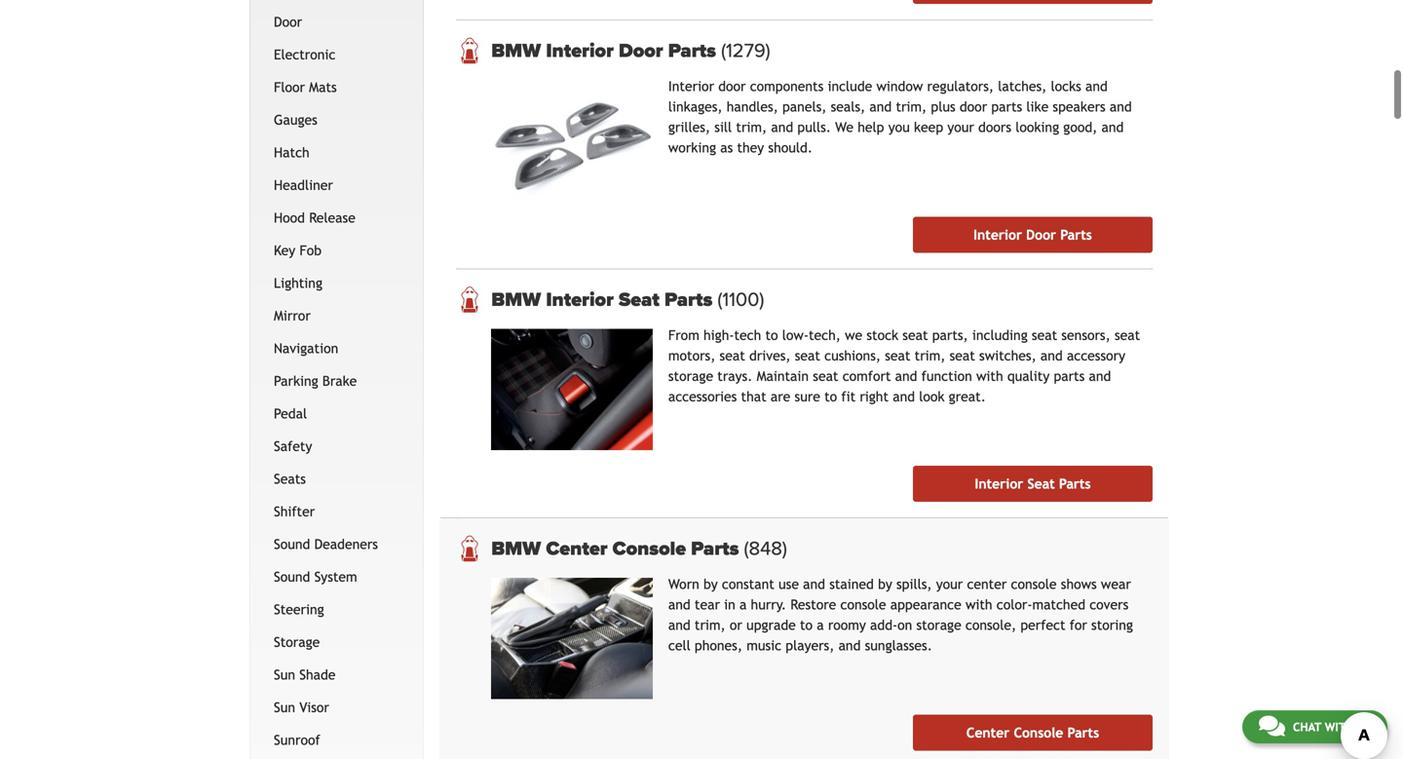 Task type: locate. For each thing, give the bounding box(es) containing it.
bmw
[[492, 39, 541, 63], [492, 288, 541, 312], [492, 537, 541, 561]]

steering
[[274, 602, 324, 617]]

doors
[[979, 120, 1012, 135]]

0 horizontal spatial door
[[274, 14, 302, 30]]

0 vertical spatial parts
[[992, 99, 1023, 115]]

a down "restore" at the bottom of the page
[[817, 618, 824, 633]]

worn by constant use and stained by spills, your center console shows wear and tear in a hurry. restore console appearance with color-matched covers and trim, or upgrade to a roomy add-on storage console, perfect for storing cell phones, music players, and sunglasses.
[[669, 577, 1134, 654]]

to inside the worn by constant use and stained by spills, your center console shows wear and tear in a hurry. restore console appearance with color-matched covers and trim, or upgrade to a roomy add-on storage console, perfect for storing cell phones, music players, and sunglasses.
[[800, 618, 813, 633]]

seat right stock
[[903, 328, 929, 343]]

1 vertical spatial a
[[817, 618, 824, 633]]

phones,
[[695, 638, 743, 654]]

parts
[[669, 39, 717, 63], [1061, 227, 1093, 243], [665, 288, 713, 312], [1060, 476, 1091, 492], [691, 537, 739, 561], [1068, 725, 1100, 741]]

2 sound from the top
[[274, 569, 310, 585]]

panels,
[[783, 99, 827, 115]]

2 sun from the top
[[274, 700, 295, 715]]

1 vertical spatial sun
[[274, 700, 295, 715]]

chat with us
[[1294, 721, 1372, 734]]

door inside "link"
[[1027, 227, 1057, 243]]

sun left shade
[[274, 667, 295, 683]]

by up tear
[[704, 577, 718, 592]]

seat down the low-
[[795, 348, 821, 364]]

add-
[[871, 618, 898, 633]]

console up color-
[[1012, 577, 1057, 592]]

1 vertical spatial door
[[619, 39, 664, 63]]

0 horizontal spatial a
[[740, 597, 747, 613]]

tech
[[735, 328, 762, 343]]

wear
[[1102, 577, 1132, 592]]

2 vertical spatial bmw
[[492, 537, 541, 561]]

to up drives,
[[766, 328, 779, 343]]

0 vertical spatial sound
[[274, 537, 310, 552]]

sound system
[[274, 569, 358, 585]]

sun left visor on the bottom left
[[274, 700, 295, 715]]

0 horizontal spatial seat
[[619, 288, 660, 312]]

0 vertical spatial with
[[977, 369, 1004, 384]]

to up "players,"
[[800, 618, 813, 633]]

shows
[[1062, 577, 1098, 592]]

1 vertical spatial console
[[841, 597, 887, 613]]

seat inside interior seat parts link
[[1028, 476, 1056, 492]]

2 horizontal spatial to
[[825, 389, 838, 405]]

1 horizontal spatial by
[[879, 577, 893, 592]]

seat left sensors,
[[1032, 328, 1058, 343]]

0 vertical spatial sun
[[274, 667, 295, 683]]

1 vertical spatial door
[[960, 99, 988, 115]]

0 vertical spatial a
[[740, 597, 747, 613]]

0 vertical spatial to
[[766, 328, 779, 343]]

deadeners
[[314, 537, 378, 552]]

working
[[669, 140, 717, 156]]

by left the spills,
[[879, 577, 893, 592]]

1 horizontal spatial storage
[[917, 618, 962, 633]]

1 vertical spatial seat
[[1028, 476, 1056, 492]]

console down stained
[[841, 597, 887, 613]]

by
[[704, 577, 718, 592], [879, 577, 893, 592]]

storage down motors,
[[669, 369, 714, 384]]

parking brake link
[[270, 365, 404, 398]]

0 vertical spatial storage
[[669, 369, 714, 384]]

regulators,
[[928, 79, 995, 94]]

trays.
[[718, 369, 753, 384]]

console,
[[966, 618, 1017, 633]]

including
[[973, 328, 1028, 343]]

cell
[[669, 638, 691, 654]]

0 horizontal spatial to
[[766, 328, 779, 343]]

1 sun from the top
[[274, 667, 295, 683]]

plus
[[931, 99, 956, 115]]

0 horizontal spatial center
[[546, 537, 608, 561]]

key fob
[[274, 243, 322, 258]]

seats link
[[270, 463, 404, 496]]

a right the in
[[740, 597, 747, 613]]

pedal link
[[270, 398, 404, 430]]

switches,
[[980, 348, 1037, 364]]

shifter link
[[270, 496, 404, 528]]

center console parts
[[967, 725, 1100, 741]]

your down plus
[[948, 120, 975, 135]]

1 sound from the top
[[274, 537, 310, 552]]

0 vertical spatial console
[[1012, 577, 1057, 592]]

sunroof link
[[270, 724, 404, 757]]

sun inside "link"
[[274, 700, 295, 715]]

that
[[742, 389, 767, 405]]

they
[[738, 140, 765, 156]]

spills,
[[897, 577, 933, 592]]

with inside the worn by constant use and stained by spills, your center console shows wear and tear in a hurry. restore console appearance with color-matched covers and trim, or upgrade to a roomy add-on storage console, perfect for storing cell phones, music players, and sunglasses.
[[966, 597, 993, 613]]

keep
[[915, 120, 944, 135]]

look
[[920, 389, 945, 405]]

brake
[[323, 373, 357, 389]]

with down switches,
[[977, 369, 1004, 384]]

3 bmw from the top
[[492, 537, 541, 561]]

shade
[[300, 667, 336, 683]]

stock
[[867, 328, 899, 343]]

0 vertical spatial door
[[719, 79, 746, 94]]

center
[[546, 537, 608, 561], [967, 725, 1010, 741]]

0 horizontal spatial parts
[[992, 99, 1023, 115]]

1 vertical spatial center
[[967, 725, 1010, 741]]

1 vertical spatial with
[[966, 597, 993, 613]]

0 horizontal spatial storage
[[669, 369, 714, 384]]

1 horizontal spatial to
[[800, 618, 813, 633]]

sound deadeners link
[[270, 528, 404, 561]]

seat up trays.
[[720, 348, 746, 364]]

0 vertical spatial seat
[[619, 288, 660, 312]]

components
[[750, 79, 824, 94]]

pedal
[[274, 406, 307, 421]]

1 vertical spatial to
[[825, 389, 838, 405]]

0 vertical spatial center
[[546, 537, 608, 561]]

1 vertical spatial bmw
[[492, 288, 541, 312]]

interior inside interior door parts "link"
[[974, 227, 1023, 243]]

with left us
[[1326, 721, 1354, 734]]

release
[[309, 210, 356, 226]]

right
[[860, 389, 889, 405]]

parts inside the from high-tech to low-tech, we stock seat parts, including seat sensors, seat motors, seat drives, seat cushions, seat trim, seat switches, and accessory storage trays. maintain seat comfort and function with quality parts and accessories that are sure to fit right and look great.
[[1054, 369, 1085, 384]]

us
[[1358, 721, 1372, 734]]

0 vertical spatial console
[[613, 537, 686, 561]]

1 vertical spatial storage
[[917, 618, 962, 633]]

interior inside the interior door components include window regulators, latches, locks and linkages, handles, panels, seals, and trim, plus door parts like speakers and grilles, sill trim, and pulls. we help you keep your doors looking good, and working as they should.
[[669, 79, 715, 94]]

storage link
[[270, 626, 404, 659]]

0 vertical spatial your
[[948, 120, 975, 135]]

storage down appearance
[[917, 618, 962, 633]]

gauges
[[274, 112, 318, 128]]

sound down shifter
[[274, 537, 310, 552]]

on
[[898, 618, 913, 633]]

1 bmw from the top
[[492, 39, 541, 63]]

sound up steering
[[274, 569, 310, 585]]

storage
[[274, 635, 320, 650]]

fit
[[842, 389, 856, 405]]

sure
[[795, 389, 821, 405]]

sensors,
[[1062, 328, 1111, 343]]

lighting
[[274, 275, 323, 291]]

parts down accessory
[[1054, 369, 1085, 384]]

and down accessory
[[1090, 369, 1112, 384]]

1 vertical spatial your
[[937, 577, 964, 592]]

door
[[719, 79, 746, 94], [960, 99, 988, 115]]

1 horizontal spatial door
[[619, 39, 664, 63]]

with
[[977, 369, 1004, 384], [966, 597, 993, 613], [1326, 721, 1354, 734]]

1 horizontal spatial center
[[967, 725, 1010, 741]]

quality
[[1008, 369, 1050, 384]]

with down "center"
[[966, 597, 993, 613]]

headliner link
[[270, 169, 404, 202]]

your up appearance
[[937, 577, 964, 592]]

interior inside interior seat parts link
[[975, 476, 1024, 492]]

hatch
[[274, 145, 310, 160]]

sound for sound deadeners
[[274, 537, 310, 552]]

for
[[1070, 618, 1088, 633]]

parts up doors
[[992, 99, 1023, 115]]

door up handles,
[[719, 79, 746, 94]]

2 vertical spatial door
[[1027, 227, 1057, 243]]

safety
[[274, 439, 312, 454]]

parking brake
[[274, 373, 357, 389]]

tech,
[[809, 328, 841, 343]]

storage inside the worn by constant use and stained by spills, your center console shows wear and tear in a hurry. restore console appearance with color-matched covers and trim, or upgrade to a roomy add-on storage console, perfect for storing cell phones, music players, and sunglasses.
[[917, 618, 962, 633]]

trim, down tear
[[695, 618, 726, 633]]

trim, down window
[[896, 99, 927, 115]]

and up "restore" at the bottom of the page
[[804, 577, 826, 592]]

interior for interior door components include window regulators, latches, locks and linkages, handles, panels, seals, and trim, plus door parts like speakers and grilles, sill trim, and pulls. we help you keep your doors looking good, and working as they should.
[[669, 79, 715, 94]]

0 horizontal spatial console
[[841, 597, 887, 613]]

electronic link
[[270, 38, 404, 71]]

1 vertical spatial console
[[1014, 725, 1064, 741]]

stained
[[830, 577, 874, 592]]

low-
[[783, 328, 809, 343]]

you
[[889, 120, 910, 135]]

2 vertical spatial to
[[800, 618, 813, 633]]

seat up sure
[[813, 369, 839, 384]]

1 vertical spatial sound
[[274, 569, 310, 585]]

sound
[[274, 537, 310, 552], [274, 569, 310, 585]]

interior for interior seat parts
[[975, 476, 1024, 492]]

0 horizontal spatial by
[[704, 577, 718, 592]]

2 bmw from the top
[[492, 288, 541, 312]]

comments image
[[1260, 715, 1286, 738]]

2 horizontal spatial door
[[1027, 227, 1057, 243]]

console
[[613, 537, 686, 561], [1014, 725, 1064, 741]]

0 vertical spatial bmw
[[492, 39, 541, 63]]

bmw                                                                                    center console parts
[[492, 537, 744, 561]]

mats
[[309, 79, 337, 95]]

and down worn
[[669, 597, 691, 613]]

storage
[[669, 369, 714, 384], [917, 618, 962, 633]]

seat
[[903, 328, 929, 343], [1032, 328, 1058, 343], [1115, 328, 1141, 343], [720, 348, 746, 364], [795, 348, 821, 364], [886, 348, 911, 364], [950, 348, 976, 364], [813, 369, 839, 384]]

1 horizontal spatial parts
[[1054, 369, 1085, 384]]

bmw for bmw                                                                                    interior seat parts
[[492, 288, 541, 312]]

1 horizontal spatial console
[[1014, 725, 1064, 741]]

trim, inside the from high-tech to low-tech, we stock seat parts, including seat sensors, seat motors, seat drives, seat cushions, seat trim, seat switches, and accessory storage trays. maintain seat comfort and function with quality parts and accessories that are sure to fit right and look great.
[[915, 348, 946, 364]]

players,
[[786, 638, 835, 654]]

door down the regulators,
[[960, 99, 988, 115]]

1 vertical spatial parts
[[1054, 369, 1085, 384]]

1 horizontal spatial door
[[960, 99, 988, 115]]

trim, up function
[[915, 348, 946, 364]]

looking
[[1016, 120, 1060, 135]]

and up help
[[870, 99, 892, 115]]

1 horizontal spatial seat
[[1028, 476, 1056, 492]]

to left the fit
[[825, 389, 838, 405]]



Task type: describe. For each thing, give the bounding box(es) containing it.
sound for sound system
[[274, 569, 310, 585]]

headliner
[[274, 177, 333, 193]]

and up should.
[[772, 120, 794, 135]]

key fob link
[[270, 234, 404, 267]]

with inside the from high-tech to low-tech, we stock seat parts, including seat sensors, seat motors, seat drives, seat cushions, seat trim, seat switches, and accessory storage trays. maintain seat comfort and function with quality parts and accessories that are sure to fit right and look great.
[[977, 369, 1004, 384]]

interior door parts
[[974, 227, 1093, 243]]

1 horizontal spatial console
[[1012, 577, 1057, 592]]

color-
[[997, 597, 1033, 613]]

navigation
[[274, 341, 339, 356]]

key
[[274, 243, 296, 258]]

system
[[314, 569, 358, 585]]

storage inside the from high-tech to low-tech, we stock seat parts, including seat sensors, seat motors, seat drives, seat cushions, seat trim, seat switches, and accessory storage trays. maintain seat comfort and function with quality parts and accessories that are sure to fit right and look great.
[[669, 369, 714, 384]]

and right good,
[[1102, 120, 1124, 135]]

interior seat parts
[[975, 476, 1091, 492]]

sun shade
[[274, 667, 336, 683]]

floor mats
[[274, 79, 337, 95]]

parking
[[274, 373, 319, 389]]

music
[[747, 638, 782, 654]]

trim, up they
[[736, 120, 767, 135]]

pulls.
[[798, 120, 832, 135]]

hatch link
[[270, 136, 404, 169]]

use
[[779, 577, 799, 592]]

covers
[[1090, 597, 1129, 613]]

and left look
[[893, 389, 916, 405]]

1 by from the left
[[704, 577, 718, 592]]

perfect
[[1021, 618, 1066, 633]]

and right "speakers"
[[1110, 99, 1133, 115]]

sun visor
[[274, 700, 329, 715]]

function
[[922, 369, 973, 384]]

2 by from the left
[[879, 577, 893, 592]]

interior seat parts thumbnail image image
[[492, 329, 653, 450]]

handles,
[[727, 99, 779, 115]]

upgrade
[[747, 618, 796, 633]]

and down roomy
[[839, 638, 861, 654]]

motors,
[[669, 348, 716, 364]]

mirror
[[274, 308, 311, 324]]

seat up accessory
[[1115, 328, 1141, 343]]

and up cell
[[669, 618, 691, 633]]

shifter
[[274, 504, 315, 519]]

maintain
[[757, 369, 809, 384]]

roomy
[[829, 618, 867, 633]]

are
[[771, 389, 791, 405]]

appearance
[[891, 597, 962, 613]]

and up quality
[[1041, 348, 1063, 364]]

steering link
[[270, 594, 404, 626]]

restore
[[791, 597, 837, 613]]

mirror link
[[270, 300, 404, 332]]

bmw                                                                                    interior seat parts
[[492, 288, 718, 312]]

interior seat parts link
[[913, 466, 1153, 502]]

safety link
[[270, 430, 404, 463]]

sill
[[715, 120, 732, 135]]

your inside the worn by constant use and stained by spills, your center console shows wear and tear in a hurry. restore console appearance with color-matched covers and trim, or upgrade to a roomy add-on storage console, perfect for storing cell phones, music players, and sunglasses.
[[937, 577, 964, 592]]

2 vertical spatial with
[[1326, 721, 1354, 734]]

should.
[[769, 140, 813, 156]]

seat down "parts,"
[[950, 348, 976, 364]]

as
[[721, 140, 733, 156]]

latches,
[[999, 79, 1047, 94]]

include
[[828, 79, 873, 94]]

sunglasses.
[[865, 638, 933, 654]]

0 horizontal spatial console
[[613, 537, 686, 561]]

hood release link
[[270, 202, 404, 234]]

sun for sun visor
[[274, 700, 295, 715]]

comfort
[[843, 369, 892, 384]]

constant
[[722, 577, 775, 592]]

your inside the interior door components include window regulators, latches, locks and linkages, handles, panels, seals, and trim, plus door parts like speakers and grilles, sill trim, and pulls. we help you keep your doors looking good, and working as they should.
[[948, 120, 975, 135]]

center console parts thumbnail image image
[[492, 578, 653, 700]]

sun shade link
[[270, 659, 404, 692]]

navigation link
[[270, 332, 404, 365]]

center console parts link
[[913, 715, 1153, 751]]

interior door parts link
[[913, 217, 1153, 253]]

seats
[[274, 471, 306, 487]]

0 horizontal spatial door
[[719, 79, 746, 94]]

high-
[[704, 328, 735, 343]]

bmw for bmw                                                                                    center console parts
[[492, 537, 541, 561]]

from high-tech to low-tech, we stock seat parts, including seat sensors, seat motors, seat drives, seat cushions, seat trim, seat switches, and accessory storage trays. maintain seat comfort and function with quality parts and accessories that are sure to fit right and look great.
[[669, 328, 1141, 405]]

electronic
[[274, 47, 336, 62]]

interior door parts thumbnail image image
[[492, 80, 653, 201]]

trim, inside the worn by constant use and stained by spills, your center console shows wear and tear in a hurry. restore console appearance with color-matched covers and trim, or upgrade to a roomy add-on storage console, perfect for storing cell phones, music players, and sunglasses.
[[695, 618, 726, 633]]

and up "speakers"
[[1086, 79, 1108, 94]]

parts inside the interior door components include window regulators, latches, locks and linkages, handles, panels, seals, and trim, plus door parts like speakers and grilles, sill trim, and pulls. we help you keep your doors looking good, and working as they should.
[[992, 99, 1023, 115]]

bmw                                                                                    interior seat parts link
[[492, 288, 1153, 312]]

parts inside "link"
[[1061, 227, 1093, 243]]

window
[[877, 79, 924, 94]]

chat with us link
[[1243, 711, 1388, 744]]

interior for interior door parts
[[974, 227, 1023, 243]]

0 vertical spatial door
[[274, 14, 302, 30]]

bmw                                                                                    center console parts link
[[492, 537, 1153, 561]]

sound deadeners
[[274, 537, 378, 552]]

tear
[[695, 597, 720, 613]]

gauges link
[[270, 104, 404, 136]]

locks
[[1052, 79, 1082, 94]]

and right comfort
[[896, 369, 918, 384]]

we
[[845, 328, 863, 343]]

linkages,
[[669, 99, 723, 115]]

bmw                                                                                    interior door parts link
[[492, 39, 1153, 63]]

great.
[[949, 389, 987, 405]]

center
[[968, 577, 1007, 592]]

sun for sun shade
[[274, 667, 295, 683]]

parts,
[[933, 328, 969, 343]]

we
[[836, 120, 854, 135]]

1 horizontal spatial a
[[817, 618, 824, 633]]

seat down stock
[[886, 348, 911, 364]]

bmw for bmw                                                                                    interior door parts
[[492, 39, 541, 63]]

drives,
[[750, 348, 791, 364]]

speakers
[[1053, 99, 1106, 115]]



Task type: vqa. For each thing, say whether or not it's contained in the screenshot.
Include
yes



